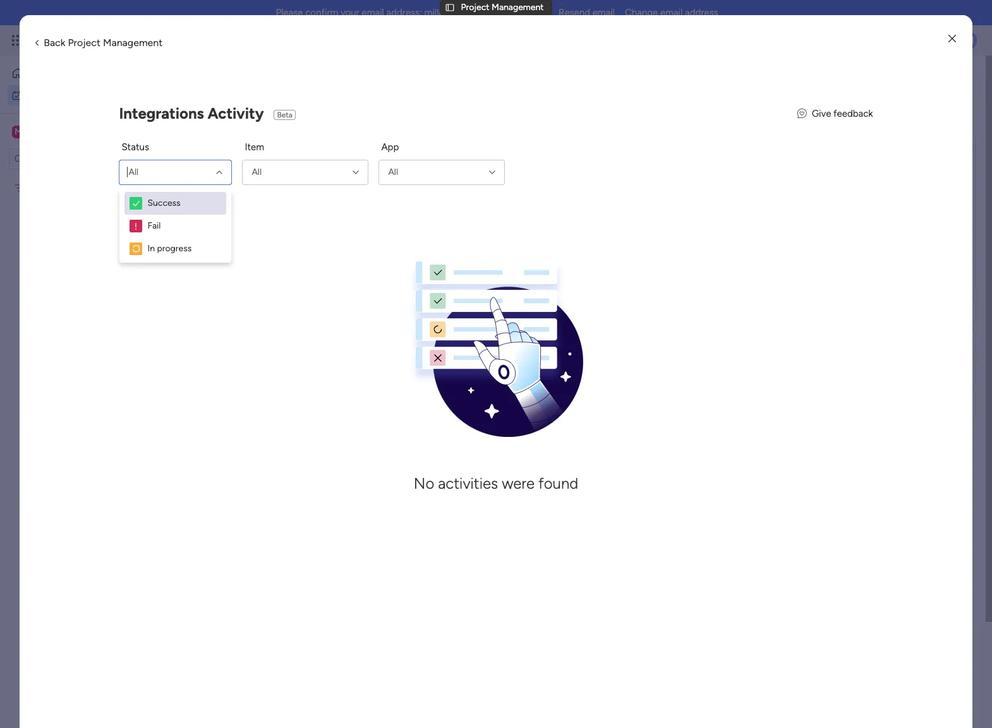 Task type: locate. For each thing, give the bounding box(es) containing it.
see
[[957, 116, 971, 126]]

0
[[274, 187, 280, 197]]

today /
[[213, 228, 261, 244]]

m
[[15, 126, 22, 137]]

my work button
[[8, 85, 136, 105]]

email for change email address
[[661, 7, 683, 18]]

2 horizontal spatial email
[[661, 7, 683, 18]]

1 horizontal spatial work
[[102, 33, 125, 47]]

work
[[102, 33, 125, 47], [42, 89, 61, 100]]

workspace selection element
[[12, 124, 106, 141]]

done
[[354, 131, 374, 142]]

address:
[[387, 7, 422, 18]]

2 horizontal spatial project
[[529, 300, 557, 311]]

status down integrations
[[122, 142, 149, 153]]

no activities were found
[[414, 475, 579, 493]]

3 all from the left
[[388, 167, 398, 178]]

activities
[[438, 475, 498, 493]]

columns
[[826, 116, 859, 126]]

0 horizontal spatial /
[[252, 228, 258, 244]]

main
[[29, 125, 51, 138]]

management
[[492, 2, 544, 13], [103, 37, 163, 49], [559, 300, 611, 311]]

/ left 0
[[265, 183, 271, 199]]

project management
[[461, 2, 544, 13], [529, 300, 611, 311]]

please confirm your email address: millerjeremy500@gmail.com
[[276, 7, 547, 18]]

items up app
[[376, 131, 398, 142]]

0 vertical spatial project
[[461, 2, 490, 13]]

jeremy miller image
[[957, 30, 977, 51], [765, 241, 784, 260]]

1 vertical spatial items
[[282, 187, 304, 197]]

1 vertical spatial project management
[[529, 300, 611, 311]]

/
[[265, 183, 271, 199], [252, 228, 258, 244]]

status up working on on the top right of page
[[961, 273, 987, 284]]

/ right today
[[252, 228, 258, 244]]

overdue
[[213, 183, 262, 199]]

work right my
[[42, 89, 61, 100]]

0 horizontal spatial email
[[362, 7, 384, 18]]

1 vertical spatial work
[[42, 89, 61, 100]]

2 all from the left
[[252, 167, 262, 178]]

2 horizontal spatial management
[[559, 300, 611, 311]]

0 horizontal spatial jeremy miller image
[[765, 241, 784, 260]]

1 horizontal spatial items
[[376, 131, 398, 142]]

project inside main content
[[529, 300, 557, 311]]

work right 'monday'
[[102, 33, 125, 47]]

1 horizontal spatial email
[[593, 7, 615, 18]]

None search field
[[187, 126, 305, 147]]

work inside button
[[42, 89, 61, 100]]

work for my
[[42, 89, 61, 100]]

0 vertical spatial /
[[265, 183, 271, 199]]

0 horizontal spatial all
[[129, 167, 138, 178]]

please
[[276, 7, 303, 18]]

items
[[376, 131, 398, 142], [282, 187, 304, 197]]

2 email from the left
[[593, 7, 615, 18]]

email right your
[[362, 7, 384, 18]]

1 horizontal spatial all
[[252, 167, 262, 178]]

0 horizontal spatial work
[[42, 89, 61, 100]]

/ for overdue
[[265, 183, 271, 199]]

1 vertical spatial status
[[961, 273, 987, 284]]

email
[[362, 7, 384, 18], [593, 7, 615, 18], [661, 7, 683, 18]]

1 horizontal spatial /
[[265, 183, 271, 199]]

resend email link
[[559, 7, 615, 18]]

0 horizontal spatial management
[[103, 37, 163, 49]]

confirm
[[306, 7, 338, 18]]

2 vertical spatial project
[[529, 300, 557, 311]]

0 vertical spatial management
[[492, 2, 544, 13]]

main content
[[168, 56, 993, 729]]

2 horizontal spatial all
[[388, 167, 398, 178]]

0 horizontal spatial items
[[282, 187, 304, 197]]

0 vertical spatial items
[[376, 131, 398, 142]]

2 vertical spatial management
[[559, 300, 611, 311]]

in progress
[[148, 243, 192, 254]]

main workspace
[[29, 125, 104, 138]]

0 horizontal spatial project
[[68, 37, 101, 49]]

all for app
[[388, 167, 398, 178]]

and
[[862, 116, 876, 126]]

all
[[129, 167, 138, 178], [252, 167, 262, 178], [388, 167, 398, 178]]

v2 user feedback image
[[798, 107, 807, 121]]

app
[[381, 142, 399, 153]]

in
[[148, 243, 155, 254]]

angle left image
[[35, 37, 39, 47]]

email right resend
[[593, 7, 615, 18]]

email right 'change' at the top right of page
[[661, 7, 683, 18]]

overdue / 0 items
[[213, 183, 304, 199]]

you'd
[[908, 116, 929, 126]]

resend email
[[559, 7, 615, 18]]

0 vertical spatial status
[[122, 142, 149, 153]]

1 vertical spatial /
[[252, 228, 258, 244]]

1 horizontal spatial jeremy miller image
[[957, 30, 977, 51]]

project
[[461, 2, 490, 13], [68, 37, 101, 49], [529, 300, 557, 311]]

select product image
[[11, 34, 24, 47]]

project management inside main content
[[529, 300, 611, 311]]

the
[[779, 116, 793, 126]]

1 horizontal spatial project
[[461, 2, 490, 13]]

1 horizontal spatial management
[[492, 2, 544, 13]]

monday
[[56, 33, 100, 47]]

activity
[[208, 105, 264, 123]]

my
[[28, 89, 40, 100]]

items right 0
[[282, 187, 304, 197]]

change email address
[[625, 7, 719, 18]]

hide
[[333, 131, 352, 142]]

management
[[128, 33, 196, 47]]

option
[[0, 176, 161, 179]]

give feedback
[[812, 108, 873, 120]]

choose the boards, columns and people you'd like to see
[[747, 116, 971, 126]]

0 horizontal spatial status
[[122, 142, 149, 153]]

1 vertical spatial jeremy miller image
[[765, 241, 784, 260]]

/ for today
[[252, 228, 258, 244]]

1 horizontal spatial status
[[961, 273, 987, 284]]

3 email from the left
[[661, 7, 683, 18]]

0 vertical spatial work
[[102, 33, 125, 47]]

list box
[[0, 174, 161, 369]]

status inside main content
[[961, 273, 987, 284]]

status
[[122, 142, 149, 153], [961, 273, 987, 284]]



Task type: vqa. For each thing, say whether or not it's contained in the screenshot.
middle The Project
yes



Task type: describe. For each thing, give the bounding box(es) containing it.
like
[[931, 116, 944, 126]]

millerjeremy500@gmail.com
[[425, 7, 547, 18]]

today
[[213, 228, 249, 244]]

item
[[245, 142, 264, 153]]

working
[[948, 300, 980, 310]]

on
[[983, 300, 993, 310]]

1 vertical spatial management
[[103, 37, 163, 49]]

choose
[[747, 116, 777, 126]]

Filter dashboard by text search field
[[187, 126, 305, 147]]

monday work management
[[56, 33, 196, 47]]

to
[[947, 116, 955, 126]]

0 vertical spatial jeremy miller image
[[957, 30, 977, 51]]

address
[[685, 7, 719, 18]]

home image
[[11, 67, 24, 80]]

success
[[148, 198, 181, 209]]

integrations
[[119, 105, 204, 123]]

resend
[[559, 7, 590, 18]]

change email address link
[[625, 7, 719, 18]]

management inside main content
[[559, 300, 611, 311]]

main content containing overdue /
[[168, 56, 993, 729]]

0 vertical spatial project management
[[461, 2, 544, 13]]

1 all from the left
[[129, 167, 138, 178]]

change
[[625, 7, 658, 18]]

fail
[[148, 221, 161, 231]]

back
[[44, 37, 65, 49]]

working on
[[948, 300, 993, 310]]

boards,
[[795, 116, 824, 126]]

1 vertical spatial project
[[68, 37, 101, 49]]

no
[[414, 475, 435, 493]]

integrations activity
[[119, 105, 264, 123]]

give feedback link
[[798, 107, 873, 121]]

give
[[812, 108, 832, 120]]

your
[[341, 7, 360, 18]]

workspace image
[[12, 125, 25, 139]]

found
[[539, 475, 579, 493]]

email for resend email
[[593, 7, 615, 18]]

items inside overdue / 0 items
[[282, 187, 304, 197]]

beta
[[277, 111, 293, 120]]

jeremy miller image inside main content
[[765, 241, 784, 260]]

all for item
[[252, 167, 262, 178]]

people
[[878, 116, 906, 126]]

project management link
[[527, 294, 644, 317]]

back project management
[[44, 37, 163, 49]]

were
[[502, 475, 535, 493]]

feedback
[[834, 108, 873, 120]]

workspace
[[54, 125, 104, 138]]

progress
[[157, 243, 192, 254]]

hide done items
[[333, 131, 398, 142]]

my work
[[28, 89, 61, 100]]

1 email from the left
[[362, 7, 384, 18]]

work for monday
[[102, 33, 125, 47]]



